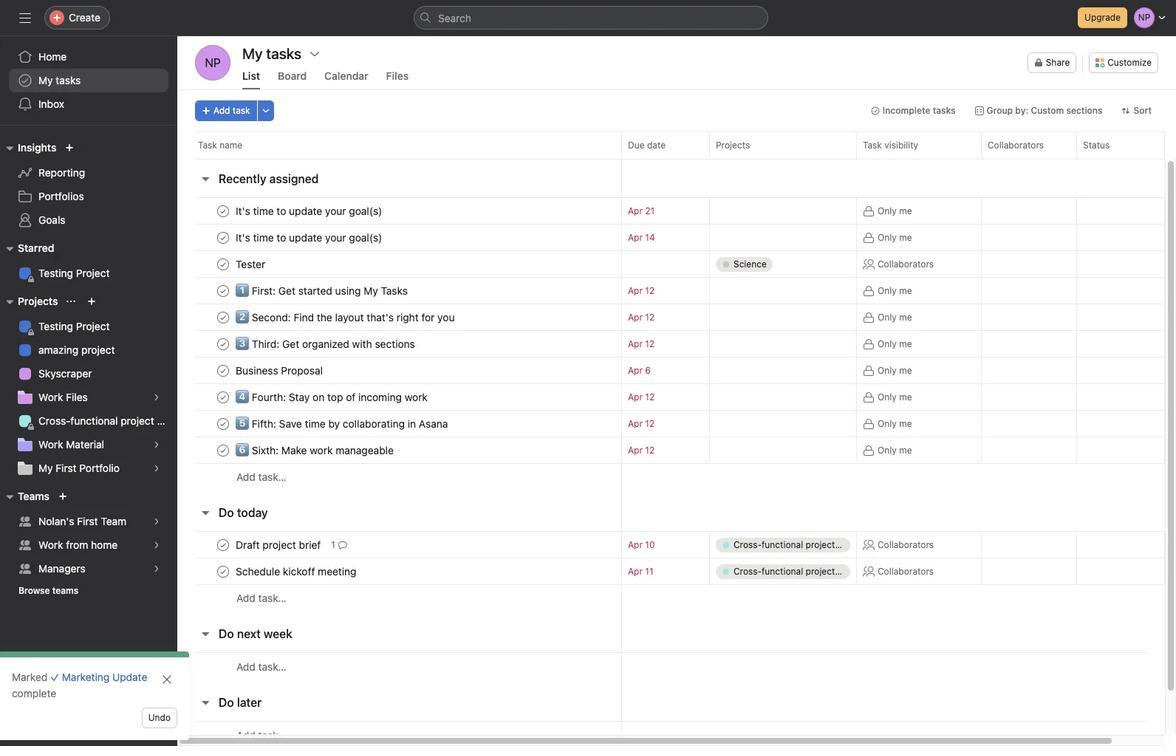 Task type: locate. For each thing, give the bounding box(es) containing it.
collaborators for tester cell
[[878, 258, 934, 269]]

4 completed image from the top
[[214, 282, 232, 300]]

✓
[[50, 671, 59, 684]]

2 vertical spatial do
[[219, 696, 234, 710]]

nolan's first team
[[38, 515, 127, 528]]

files
[[386, 69, 409, 82], [66, 391, 88, 404]]

4 add task… from the top
[[237, 729, 287, 742]]

linked projects for 2️⃣ second: find the layout that's right for you cell
[[710, 304, 857, 331]]

add inside header do today tree grid
[[237, 592, 256, 605]]

see details, work material image
[[152, 441, 161, 449]]

testing project link
[[9, 262, 169, 285], [9, 315, 169, 339]]

5 completed checkbox from the top
[[214, 335, 232, 353]]

1 me from the top
[[900, 205, 912, 216]]

tasks inside dropdown button
[[933, 105, 956, 116]]

completed checkbox inside header recently assigned 'tree grid'
[[214, 202, 232, 220]]

testing project up the 'show options, current sort, top' icon
[[38, 267, 110, 279]]

my for my first portfolio
[[38, 462, 53, 475]]

first inside "projects" element
[[56, 462, 77, 475]]

testing project up amazing project
[[38, 320, 110, 333]]

3 completed checkbox from the top
[[214, 282, 232, 300]]

my first portfolio
[[38, 462, 120, 475]]

apr for 6️⃣ sixth: make work manageable cell
[[628, 445, 643, 456]]

do inside do later button
[[219, 696, 234, 710]]

me for apr 21's linked projects for it's time to update your goal(s) cell
[[900, 205, 912, 216]]

2 completed image from the top
[[214, 229, 232, 246]]

collaborators inside row
[[878, 258, 934, 269]]

6️⃣ sixth: make work manageable cell
[[177, 437, 622, 464]]

4 completed checkbox from the top
[[214, 309, 232, 326]]

6 completed checkbox from the top
[[214, 362, 232, 380]]

tasks
[[56, 74, 81, 86], [933, 105, 956, 116]]

completed image for tester text field
[[214, 255, 232, 273]]

0 vertical spatial first
[[56, 462, 77, 475]]

4 apr 12 from the top
[[628, 392, 655, 403]]

0 vertical spatial my
[[38, 74, 53, 86]]

first down work material at the left bottom of the page
[[56, 462, 77, 475]]

project up skyscraper 'link'
[[81, 344, 115, 356]]

linked projects for it's time to update your goal(s) cell
[[710, 197, 857, 225], [710, 224, 857, 251]]

amazing project
[[38, 344, 115, 356]]

1 add task… button from the top
[[237, 469, 287, 486]]

8 completed image from the top
[[214, 536, 232, 554]]

add for add task… button in header recently assigned 'tree grid'
[[237, 471, 256, 483]]

task… inside header recently assigned 'tree grid'
[[258, 471, 287, 483]]

only for linked projects for 2️⃣ second: find the layout that's right for you cell at the right
[[878, 312, 897, 323]]

1 vertical spatial completed checkbox
[[214, 563, 232, 581]]

✓ marketing update link
[[50, 671, 147, 684]]

9 apr from the top
[[628, 445, 643, 456]]

7 completed checkbox from the top
[[214, 388, 232, 406]]

my inside global 'element'
[[38, 74, 53, 86]]

my up inbox
[[38, 74, 53, 86]]

add down next
[[237, 660, 256, 673]]

12 for 1️⃣ first: get started using my tasks cell
[[646, 285, 655, 296]]

task left name
[[198, 140, 217, 151]]

5 only from the top
[[878, 338, 897, 349]]

teams
[[52, 585, 79, 596]]

browse teams
[[18, 585, 79, 596]]

3 only from the top
[[878, 285, 897, 296]]

linked projects for business proposal cell
[[710, 357, 857, 384]]

collaborators for 'draft project brief' cell
[[878, 539, 934, 550]]

0 vertical spatial project
[[76, 267, 110, 279]]

1 task from the left
[[198, 140, 217, 151]]

me for linked projects for it's time to update your goal(s) cell associated with apr 14
[[900, 232, 912, 243]]

work material
[[38, 438, 104, 451]]

testing project link down the new project or portfolio icon
[[9, 315, 169, 339]]

amazing project link
[[9, 339, 169, 362]]

row
[[177, 132, 1177, 159], [195, 158, 1177, 160], [177, 197, 1177, 225], [177, 224, 1177, 251], [177, 277, 1177, 305], [177, 304, 1177, 331], [177, 330, 1177, 358], [177, 357, 1177, 384], [177, 384, 1177, 411], [177, 410, 1177, 438], [177, 437, 1177, 464], [177, 531, 1177, 559], [177, 558, 1177, 585]]

task… down week at left bottom
[[258, 660, 287, 673]]

1 horizontal spatial projects
[[716, 140, 750, 151]]

completed checkbox inside 3️⃣ third: get organized with sections cell
[[214, 335, 232, 353]]

me
[[900, 205, 912, 216], [900, 232, 912, 243], [900, 285, 912, 296], [900, 312, 912, 323], [900, 338, 912, 349], [900, 365, 912, 376], [900, 391, 912, 402], [900, 418, 912, 429], [900, 445, 912, 456]]

completed checkbox for apr 11
[[214, 563, 232, 581]]

tasks inside global 'element'
[[56, 74, 81, 86]]

0 horizontal spatial first
[[56, 462, 77, 475]]

portfolios
[[38, 190, 84, 203]]

project
[[76, 267, 110, 279], [76, 320, 110, 333]]

project inside starred element
[[76, 267, 110, 279]]

starred element
[[0, 235, 177, 288]]

1 linked projects for it's time to update your goal(s) cell from the top
[[710, 197, 857, 225]]

group by: custom sections
[[987, 105, 1103, 116]]

3 12 from the top
[[646, 339, 655, 350]]

5 completed image from the top
[[214, 335, 232, 353]]

Tester text field
[[233, 257, 270, 272]]

2 add task… from the top
[[237, 592, 287, 605]]

status
[[1084, 140, 1110, 151]]

completed image for 2️⃣ second: find the layout that's right for you text field
[[214, 309, 232, 326]]

10 apr from the top
[[628, 540, 643, 551]]

project up the new project or portfolio icon
[[76, 267, 110, 279]]

1 horizontal spatial first
[[77, 515, 98, 528]]

2 it's time to update your goal(s) cell from the top
[[177, 224, 622, 251]]

0 vertical spatial work
[[38, 391, 63, 404]]

global element
[[0, 36, 177, 125]]

4 task… from the top
[[258, 729, 287, 742]]

1 vertical spatial completed image
[[214, 362, 232, 380]]

see details, work from home image
[[152, 541, 161, 550]]

apr for '4️⃣ fourth: stay on top of incoming work' cell
[[628, 392, 643, 403]]

1 vertical spatial testing project link
[[9, 315, 169, 339]]

calendar
[[325, 69, 369, 82]]

add inside header recently assigned 'tree grid'
[[237, 471, 256, 483]]

marked ✓ marketing update complete
[[12, 671, 147, 700]]

tasks for my tasks
[[56, 74, 81, 86]]

9 completed image from the top
[[214, 563, 232, 581]]

work inside teams element
[[38, 539, 63, 551]]

1 horizontal spatial project
[[121, 415, 154, 427]]

project up amazing project link
[[76, 320, 110, 333]]

testing up amazing
[[38, 320, 73, 333]]

completed image inside tester cell
[[214, 255, 232, 273]]

do right collapse task list for this section image at bottom
[[219, 696, 234, 710]]

apr 12 for 6️⃣ sixth: make work manageable cell
[[628, 445, 655, 456]]

managers link
[[9, 557, 169, 581]]

task… for add task… button inside the header do today tree grid
[[258, 592, 287, 605]]

2 only from the top
[[878, 232, 897, 243]]

managers
[[38, 562, 86, 575]]

completed checkbox for apr 21
[[214, 202, 232, 220]]

11 apr from the top
[[628, 566, 643, 577]]

add task… button down do next week button
[[237, 659, 287, 675]]

due date
[[628, 140, 666, 151]]

completed image inside 'draft project brief' cell
[[214, 536, 232, 554]]

task… down later
[[258, 729, 287, 742]]

0 horizontal spatial files
[[66, 391, 88, 404]]

12 for '4️⃣ fourth: stay on top of incoming work' cell
[[646, 392, 655, 403]]

1 testing project link from the top
[[9, 262, 169, 285]]

work files
[[38, 391, 88, 404]]

1 vertical spatial do
[[219, 628, 234, 641]]

1 vertical spatial project
[[121, 415, 154, 427]]

2 add task… button from the top
[[237, 591, 287, 607]]

collaborators row
[[177, 251, 1177, 278]]

4 apr from the top
[[628, 312, 643, 323]]

add task… button down later
[[237, 728, 287, 744]]

row containing task name
[[177, 132, 1177, 159]]

completed checkbox inside 2️⃣ second: find the layout that's right for you cell
[[214, 309, 232, 326]]

do inside do next week button
[[219, 628, 234, 641]]

functional
[[70, 415, 118, 427]]

11
[[646, 566, 654, 577]]

0 vertical spatial testing
[[38, 267, 73, 279]]

6 12 from the top
[[646, 445, 655, 456]]

add inside button
[[214, 105, 230, 116]]

it's time to update your goal(s) cell
[[177, 197, 622, 225], [177, 224, 622, 251]]

1 horizontal spatial task
[[863, 140, 882, 151]]

completed checkbox down do today
[[214, 563, 232, 581]]

do left next
[[219, 628, 234, 641]]

0 vertical spatial completed image
[[214, 309, 232, 326]]

Business Proposal text field
[[233, 363, 327, 378]]

collapse task list for this section image left next
[[200, 628, 211, 640]]

apr 14
[[628, 232, 655, 243]]

0 vertical spatial projects
[[716, 140, 750, 151]]

1 project from the top
[[76, 267, 110, 279]]

completed checkbox inside tester cell
[[214, 255, 232, 273]]

completed checkbox inside 5️⃣ fifth: save time by collaborating in asana cell
[[214, 415, 232, 433]]

apr for the schedule kickoff meeting cell
[[628, 566, 643, 577]]

6 only me from the top
[[878, 365, 912, 376]]

testing project
[[38, 267, 110, 279], [38, 320, 110, 333]]

task… inside header do today tree grid
[[258, 592, 287, 605]]

completed image inside 2️⃣ second: find the layout that's right for you cell
[[214, 309, 232, 326]]

3 collapse task list for this section image from the top
[[200, 628, 211, 640]]

see details, my first portfolio image
[[152, 464, 161, 473]]

completed checkbox inside the schedule kickoff meeting cell
[[214, 563, 232, 581]]

add task… inside header do today tree grid
[[237, 592, 287, 605]]

add task… button inside header do today tree grid
[[237, 591, 287, 607]]

add for fourth add task… button
[[237, 729, 256, 742]]

do
[[219, 506, 234, 520], [219, 628, 234, 641], [219, 696, 234, 710]]

2 completed checkbox from the top
[[214, 255, 232, 273]]

0 horizontal spatial task
[[198, 140, 217, 151]]

1 vertical spatial my
[[38, 462, 53, 475]]

work down cross-
[[38, 438, 63, 451]]

8 only me from the top
[[878, 418, 912, 429]]

1 vertical spatial project
[[76, 320, 110, 333]]

collapse task list for this section image
[[200, 697, 211, 709]]

4 only me from the top
[[878, 312, 912, 323]]

2 linked projects for it's time to update your goal(s) cell from the top
[[710, 224, 857, 251]]

0 vertical spatial testing project
[[38, 267, 110, 279]]

5 me from the top
[[900, 338, 912, 349]]

completed image inside 5️⃣ fifth: save time by collaborating in asana cell
[[214, 415, 232, 433]]

do inside do today "button"
[[219, 506, 234, 520]]

4 add task… button from the top
[[237, 728, 287, 744]]

home
[[38, 50, 67, 63]]

completed image inside '4️⃣ fourth: stay on top of incoming work' cell
[[214, 388, 232, 406]]

new image
[[65, 143, 74, 152]]

8 completed checkbox from the top
[[214, 415, 232, 433]]

files right calendar at the left top of the page
[[386, 69, 409, 82]]

1 horizontal spatial files
[[386, 69, 409, 82]]

update
[[112, 671, 147, 684]]

Completed checkbox
[[214, 202, 232, 220], [214, 563, 232, 581]]

1 my from the top
[[38, 74, 53, 86]]

1 apr 12 from the top
[[628, 285, 655, 296]]

incomplete tasks
[[883, 105, 956, 116]]

project left plan
[[121, 415, 154, 427]]

3 add task… from the top
[[237, 660, 287, 673]]

2 task from the left
[[863, 140, 882, 151]]

task name column header
[[195, 132, 626, 159]]

only me for linked projects for business proposal cell
[[878, 365, 912, 376]]

7 only me from the top
[[878, 391, 912, 402]]

do for do today
[[219, 506, 234, 520]]

2 completed checkbox from the top
[[214, 563, 232, 581]]

6
[[646, 365, 651, 376]]

1 completed image from the top
[[214, 202, 232, 220]]

9 me from the top
[[900, 445, 912, 456]]

insights button
[[0, 139, 56, 157]]

1 add task… from the top
[[237, 471, 287, 483]]

1 work from the top
[[38, 391, 63, 404]]

add for second add task… button from the bottom of the page
[[237, 660, 256, 673]]

completed image inside 6️⃣ sixth: make work manageable cell
[[214, 442, 232, 459]]

collapse task list for this section image down task name
[[200, 173, 211, 185]]

3 only me from the top
[[878, 285, 912, 296]]

apr 12 for 2️⃣ second: find the layout that's right for you cell
[[628, 312, 655, 323]]

add task… down later
[[237, 729, 287, 742]]

new project or portfolio image
[[88, 297, 96, 306]]

complete
[[12, 687, 56, 700]]

teams button
[[0, 488, 50, 506]]

0 vertical spatial project
[[81, 344, 115, 356]]

task… up today
[[258, 471, 287, 483]]

my first portfolio link
[[9, 457, 169, 480]]

add task… up do next week
[[237, 592, 287, 605]]

completed image for "1️⃣ first: get started using my tasks" text box
[[214, 282, 232, 300]]

testing project link up the new project or portfolio icon
[[9, 262, 169, 285]]

testing inside starred element
[[38, 267, 73, 279]]

do for do later
[[219, 696, 234, 710]]

collaborators
[[988, 140, 1044, 151], [878, 258, 934, 269], [878, 539, 934, 550], [878, 566, 934, 577]]

1 vertical spatial projects
[[18, 295, 58, 307]]

1 vertical spatial tasks
[[933, 105, 956, 116]]

2 only me from the top
[[878, 232, 912, 243]]

add left task
[[214, 105, 230, 116]]

portfolio
[[79, 462, 120, 475]]

nolan's
[[38, 515, 74, 528]]

completed checkbox for the 4️⃣ fourth: stay on top of incoming work text box
[[214, 388, 232, 406]]

9 only from the top
[[878, 445, 897, 456]]

completed image for schedule kickoff meeting text box
[[214, 563, 232, 581]]

0 horizontal spatial tasks
[[56, 74, 81, 86]]

work for work from home
[[38, 539, 63, 551]]

linked projects for 3️⃣ third: get organized with sections cell
[[710, 330, 857, 358]]

apr 12 for 5️⃣ fifth: save time by collaborating in asana cell
[[628, 418, 655, 429]]

incomplete tasks button
[[865, 101, 963, 121]]

2 completed image from the top
[[214, 362, 232, 380]]

1 horizontal spatial tasks
[[933, 105, 956, 116]]

material
[[66, 438, 104, 451]]

2 collapse task list for this section image from the top
[[200, 507, 211, 519]]

2 testing project from the top
[[38, 320, 110, 333]]

add task… button inside header recently assigned 'tree grid'
[[237, 469, 287, 486]]

my up teams
[[38, 462, 53, 475]]

collapse task list for this section image left do today "button"
[[200, 507, 211, 519]]

plan
[[157, 415, 177, 427]]

completed checkbox down recently
[[214, 202, 232, 220]]

Completed checkbox
[[214, 229, 232, 246], [214, 255, 232, 273], [214, 282, 232, 300], [214, 309, 232, 326], [214, 335, 232, 353], [214, 362, 232, 380], [214, 388, 232, 406], [214, 415, 232, 433], [214, 442, 232, 459], [214, 536, 232, 554]]

business proposal cell
[[177, 357, 622, 384]]

row containing collaborators
[[177, 558, 1177, 585]]

1 collapse task list for this section image from the top
[[200, 173, 211, 185]]

task visibility
[[863, 140, 919, 151]]

do later button
[[219, 690, 262, 716]]

team
[[101, 515, 127, 528]]

files link
[[386, 69, 409, 89]]

add up next
[[237, 592, 256, 605]]

2️⃣ second: find the layout that's right for you cell
[[177, 304, 622, 331]]

do left today
[[219, 506, 234, 520]]

0 vertical spatial tasks
[[56, 74, 81, 86]]

2 apr from the top
[[628, 232, 643, 243]]

completed checkbox inside 6️⃣ sixth: make work manageable cell
[[214, 442, 232, 459]]

task for task visibility
[[863, 140, 882, 151]]

0 vertical spatial completed checkbox
[[214, 202, 232, 220]]

schedule kickoff meeting cell
[[177, 558, 622, 585]]

completed image inside the schedule kickoff meeting cell
[[214, 563, 232, 581]]

apr
[[628, 205, 643, 217], [628, 232, 643, 243], [628, 285, 643, 296], [628, 312, 643, 323], [628, 339, 643, 350], [628, 365, 643, 376], [628, 392, 643, 403], [628, 418, 643, 429], [628, 445, 643, 456], [628, 540, 643, 551], [628, 566, 643, 577]]

completed checkbox inside 'draft project brief' cell
[[214, 536, 232, 554]]

work up cross-
[[38, 391, 63, 404]]

apr for 5️⃣ fifth: save time by collaborating in asana cell
[[628, 418, 643, 429]]

5 12 from the top
[[646, 418, 655, 429]]

7 me from the top
[[900, 391, 912, 402]]

completed image for 3️⃣ third: get organized with sections text field
[[214, 335, 232, 353]]

8 me from the top
[[900, 418, 912, 429]]

12
[[646, 285, 655, 296], [646, 312, 655, 323], [646, 339, 655, 350], [646, 392, 655, 403], [646, 418, 655, 429], [646, 445, 655, 456]]

completed image for 'draft project brief' text box
[[214, 536, 232, 554]]

1️⃣ first: get started using my tasks cell
[[177, 277, 622, 305]]

task… down schedule kickoff meeting text box
[[258, 592, 287, 605]]

testing project inside starred element
[[38, 267, 110, 279]]

completed checkbox inside 1️⃣ first: get started using my tasks cell
[[214, 282, 232, 300]]

more actions image
[[261, 106, 270, 115]]

1 it's time to update your goal(s) cell from the top
[[177, 197, 622, 225]]

2 do from the top
[[219, 628, 234, 641]]

2 vertical spatial collapse task list for this section image
[[200, 628, 211, 640]]

customize button
[[1090, 52, 1159, 73]]

5 only me from the top
[[878, 338, 912, 349]]

header recently assigned tree grid
[[177, 197, 1177, 491]]

5 apr from the top
[[628, 339, 643, 350]]

2 project from the top
[[76, 320, 110, 333]]

0 vertical spatial files
[[386, 69, 409, 82]]

next
[[237, 628, 261, 641]]

7 only from the top
[[878, 391, 897, 402]]

only me for linked projects for 6️⃣ sixth: make work manageable cell
[[878, 445, 912, 456]]

1 task… from the top
[[258, 471, 287, 483]]

it's time to update your goal(s) cell up 1️⃣ first: get started using my tasks cell
[[177, 224, 622, 251]]

1 completed checkbox from the top
[[214, 229, 232, 246]]

4️⃣ fourth: stay on top of incoming work cell
[[177, 384, 622, 411]]

add task… button up do next week
[[237, 591, 287, 607]]

4 only from the top
[[878, 312, 897, 323]]

8 only from the top
[[878, 418, 897, 429]]

1 vertical spatial first
[[77, 515, 98, 528]]

1 vertical spatial collapse task list for this section image
[[200, 507, 211, 519]]

completed checkbox inside business proposal cell
[[214, 362, 232, 380]]

3 apr from the top
[[628, 285, 643, 296]]

completed image
[[214, 309, 232, 326], [214, 362, 232, 380], [214, 442, 232, 459]]

projects inside projects dropdown button
[[18, 295, 58, 307]]

task
[[233, 105, 250, 116]]

completed image inside 3️⃣ third: get organized with sections cell
[[214, 335, 232, 353]]

home link
[[9, 45, 169, 69]]

do today
[[219, 506, 268, 520]]

completed checkbox for "1️⃣ first: get started using my tasks" text box
[[214, 282, 232, 300]]

only for linked projects for business proposal cell
[[878, 365, 897, 376]]

9 only me from the top
[[878, 445, 912, 456]]

goals link
[[9, 208, 169, 232]]

it's time to update your goal(s) cell up tester cell
[[177, 197, 622, 225]]

inbox
[[38, 98, 64, 110]]

2 vertical spatial work
[[38, 539, 63, 551]]

2 task… from the top
[[258, 592, 287, 605]]

apr for 'draft project brief' cell
[[628, 540, 643, 551]]

task left visibility
[[863, 140, 882, 151]]

0 vertical spatial testing project link
[[9, 262, 169, 285]]

add task… down do next week button
[[237, 660, 287, 673]]

It's time to update your goal(s) text field
[[233, 230, 387, 245]]

tester cell
[[177, 251, 622, 278]]

reporting link
[[9, 161, 169, 185]]

1 only from the top
[[878, 205, 897, 216]]

0 vertical spatial do
[[219, 506, 234, 520]]

10 completed checkbox from the top
[[214, 536, 232, 554]]

testing down starred
[[38, 267, 73, 279]]

completed image inside 1️⃣ first: get started using my tasks cell
[[214, 282, 232, 300]]

0 horizontal spatial projects
[[18, 295, 58, 307]]

files inside "projects" element
[[66, 391, 88, 404]]

completed image
[[214, 202, 232, 220], [214, 229, 232, 246], [214, 255, 232, 273], [214, 282, 232, 300], [214, 335, 232, 353], [214, 388, 232, 406], [214, 415, 232, 433], [214, 536, 232, 554], [214, 563, 232, 581]]

6 apr 12 from the top
[[628, 445, 655, 456]]

tasks right incomplete
[[933, 105, 956, 116]]

add task button
[[195, 101, 257, 121]]

skyscraper link
[[9, 362, 169, 386]]

group by: custom sections button
[[969, 101, 1110, 121]]

2 vertical spatial completed image
[[214, 442, 232, 459]]

me for linked projects for 3️⃣ third: get organized with sections cell
[[900, 338, 912, 349]]

task inside task name column header
[[198, 140, 217, 151]]

1 add task… row from the top
[[177, 463, 1177, 491]]

name
[[220, 140, 243, 151]]

1 do from the top
[[219, 506, 234, 520]]

3 me from the top
[[900, 285, 912, 296]]

add task… up today
[[237, 471, 287, 483]]

1 vertical spatial work
[[38, 438, 63, 451]]

3 do from the top
[[219, 696, 234, 710]]

12 for 3️⃣ third: get organized with sections cell
[[646, 339, 655, 350]]

add up do today "button"
[[237, 471, 256, 483]]

1
[[331, 539, 335, 550]]

sections
[[1067, 105, 1103, 116]]

4 12 from the top
[[646, 392, 655, 403]]

only me for linked projects for 2️⃣ second: find the layout that's right for you cell at the right
[[878, 312, 912, 323]]

apr for 3️⃣ third: get organized with sections cell
[[628, 339, 643, 350]]

tasks down the home
[[56, 74, 81, 86]]

testing
[[38, 267, 73, 279], [38, 320, 73, 333]]

1 12 from the top
[[646, 285, 655, 296]]

task
[[198, 140, 217, 151], [863, 140, 882, 151]]

1 testing from the top
[[38, 267, 73, 279]]

completed image inside business proposal cell
[[214, 362, 232, 380]]

board
[[278, 69, 307, 82]]

hide sidebar image
[[19, 12, 31, 24]]

completed image for the 6️⃣ sixth: make work manageable "text box"
[[214, 442, 232, 459]]

collapse task list for this section image
[[200, 173, 211, 185], [200, 507, 211, 519], [200, 628, 211, 640]]

project
[[81, 344, 115, 356], [121, 415, 154, 427]]

only me
[[878, 205, 912, 216], [878, 232, 912, 243], [878, 285, 912, 296], [878, 312, 912, 323], [878, 338, 912, 349], [878, 365, 912, 376], [878, 391, 912, 402], [878, 418, 912, 429], [878, 445, 912, 456]]

6 me from the top
[[900, 365, 912, 376]]

work
[[38, 391, 63, 404], [38, 438, 63, 451], [38, 539, 63, 551]]

my inside "projects" element
[[38, 462, 53, 475]]

1 vertical spatial testing project
[[38, 320, 110, 333]]

8 apr from the top
[[628, 418, 643, 429]]

customize
[[1108, 57, 1152, 68]]

marketing
[[62, 671, 110, 684]]

add down later
[[237, 729, 256, 742]]

6 apr from the top
[[628, 365, 643, 376]]

me for linked projects for 5️⃣ fifth: save time by collaborating in asana cell
[[900, 418, 912, 429]]

1 completed checkbox from the top
[[214, 202, 232, 220]]

completed image for it's time to update your goal(s) text field
[[214, 202, 232, 220]]

1 vertical spatial files
[[66, 391, 88, 404]]

work down nolan's in the bottom left of the page
[[38, 539, 63, 551]]

create button
[[44, 6, 110, 30]]

2 me from the top
[[900, 232, 912, 243]]

add task… row
[[177, 463, 1177, 491], [177, 585, 1177, 612], [177, 653, 1177, 681], [177, 721, 1177, 747]]

completed checkbox inside '4️⃣ fourth: stay on top of incoming work' cell
[[214, 388, 232, 406]]

close image
[[161, 674, 173, 686]]

0 vertical spatial collapse task list for this section image
[[200, 173, 211, 185]]

3 apr 12 from the top
[[628, 339, 655, 350]]

1 vertical spatial testing
[[38, 320, 73, 333]]

0 horizontal spatial project
[[81, 344, 115, 356]]

my
[[38, 74, 53, 86], [38, 462, 53, 475]]

today
[[237, 506, 268, 520]]

testing inside "projects" element
[[38, 320, 73, 333]]

only me for linked projects for 3️⃣ third: get organized with sections cell
[[878, 338, 912, 349]]

it's time to update your goal(s) cell for apr 14
[[177, 224, 622, 251]]

3 completed image from the top
[[214, 255, 232, 273]]

first inside teams element
[[77, 515, 98, 528]]

starred button
[[0, 239, 54, 257]]

row containing 1
[[177, 531, 1177, 559]]

2 apr 12 from the top
[[628, 312, 655, 323]]

add task… button
[[237, 469, 287, 486], [237, 591, 287, 607], [237, 659, 287, 675], [237, 728, 287, 744]]

collapse task list for this section image for do today
[[200, 507, 211, 519]]

files down skyscraper 'link'
[[66, 391, 88, 404]]

6 only from the top
[[878, 365, 897, 376]]

4 me from the top
[[900, 312, 912, 323]]

2 work from the top
[[38, 438, 63, 451]]

first up work from home link
[[77, 515, 98, 528]]

cross-functional project plan link
[[9, 409, 177, 433]]

add task… button up today
[[237, 469, 287, 486]]



Task type: describe. For each thing, give the bounding box(es) containing it.
board link
[[278, 69, 307, 89]]

skyscraper
[[38, 367, 92, 380]]

5️⃣ Fifth: Save time by collaborating in Asana text field
[[233, 416, 453, 431]]

completed checkbox for business proposal text field
[[214, 362, 232, 380]]

only for linked projects for 3️⃣ third: get organized with sections cell
[[878, 338, 897, 349]]

cross-functional project plan
[[38, 415, 177, 427]]

work from home link
[[9, 534, 169, 557]]

task… for fourth add task… button
[[258, 729, 287, 742]]

add task… inside header recently assigned 'tree grid'
[[237, 471, 287, 483]]

me for linked projects for 2️⃣ second: find the layout that's right for you cell at the right
[[900, 312, 912, 323]]

show options, current sort, top image
[[67, 297, 76, 306]]

upgrade
[[1085, 12, 1121, 23]]

work material link
[[9, 433, 169, 457]]

visibility
[[885, 140, 919, 151]]

np button
[[195, 45, 231, 81]]

sort button
[[1116, 101, 1159, 121]]

recently assigned
[[219, 172, 319, 186]]

goals
[[38, 214, 65, 226]]

marked
[[12, 671, 47, 684]]

amazing
[[38, 344, 79, 356]]

week
[[264, 628, 293, 641]]

starred
[[18, 242, 54, 254]]

Search tasks, projects, and more text field
[[414, 6, 769, 30]]

4 add task… row from the top
[[177, 721, 1177, 747]]

list
[[242, 69, 260, 82]]

first for nolan's
[[77, 515, 98, 528]]

it's time to update your goal(s) cell for apr 21
[[177, 197, 622, 225]]

apr 10
[[628, 540, 655, 551]]

completed checkbox for 2️⃣ second: find the layout that's right for you text field
[[214, 309, 232, 326]]

do today button
[[219, 500, 268, 526]]

only for linked projects for 4️⃣ fourth: stay on top of incoming work cell
[[878, 391, 897, 402]]

teams element
[[0, 483, 177, 605]]

share button
[[1028, 52, 1077, 73]]

It's time to update your goal(s) text field
[[233, 204, 387, 218]]

linked projects for 6️⃣ sixth: make work manageable cell
[[710, 437, 857, 464]]

task name
[[198, 140, 243, 151]]

completed checkbox for 5️⃣ fifth: save time by collaborating in asana text field
[[214, 415, 232, 433]]

undo
[[148, 713, 171, 724]]

task… for add task… button in header recently assigned 'tree grid'
[[258, 471, 287, 483]]

apr for 1️⃣ first: get started using my tasks cell
[[628, 285, 643, 296]]

completed image for it's time to update your goal(s) text box
[[214, 229, 232, 246]]

cross-
[[38, 415, 70, 427]]

task… for second add task… button from the bottom of the page
[[258, 660, 287, 673]]

share
[[1046, 57, 1070, 68]]

projects button
[[0, 293, 58, 310]]

21
[[646, 205, 655, 217]]

my tasks
[[38, 74, 81, 86]]

recently
[[219, 172, 267, 186]]

2 add task… row from the top
[[177, 585, 1177, 612]]

me for linked projects for 6️⃣ sixth: make work manageable cell
[[900, 445, 912, 456]]

Schedule kickoff meeting text field
[[233, 564, 361, 579]]

show options image
[[309, 48, 321, 60]]

collapse task list for this section image for do next week
[[200, 628, 211, 640]]

due
[[628, 140, 645, 151]]

12 for 6️⃣ sixth: make work manageable cell
[[646, 445, 655, 456]]

see details, work files image
[[152, 393, 161, 402]]

work from home
[[38, 539, 118, 551]]

testing for testing project link inside starred element
[[38, 267, 73, 279]]

insights element
[[0, 135, 177, 235]]

do later
[[219, 696, 262, 710]]

from
[[66, 539, 88, 551]]

see details, nolan's first team image
[[152, 517, 161, 526]]

upgrade button
[[1078, 7, 1128, 28]]

by:
[[1016, 105, 1029, 116]]

completed checkbox for the 6️⃣ sixth: make work manageable "text box"
[[214, 442, 232, 459]]

browse teams image
[[58, 492, 67, 501]]

completed image for 5️⃣ fifth: save time by collaborating in asana text field
[[214, 415, 232, 433]]

linked projects for it's time to update your goal(s) cell for apr 14
[[710, 224, 857, 251]]

apr 12 for 3️⃣ third: get organized with sections cell
[[628, 339, 655, 350]]

task for task name
[[198, 140, 217, 151]]

only me for linked projects for 4️⃣ fourth: stay on top of incoming work cell
[[878, 391, 912, 402]]

apr 6
[[628, 365, 651, 376]]

only for linked projects for 5️⃣ fifth: save time by collaborating in asana cell
[[878, 418, 897, 429]]

first for my
[[56, 462, 77, 475]]

apr 11
[[628, 566, 654, 577]]

Draft project brief text field
[[233, 538, 325, 552]]

create
[[69, 11, 100, 24]]

me for linked projects for 4️⃣ fourth: stay on top of incoming work cell
[[900, 391, 912, 402]]

see details, managers image
[[152, 565, 161, 574]]

1 button
[[328, 538, 350, 552]]

projects element
[[0, 288, 177, 483]]

linked projects for 4️⃣ fourth: stay on top of incoming work cell
[[710, 384, 857, 411]]

only for linked projects for 6️⃣ sixth: make work manageable cell
[[878, 445, 897, 456]]

only me for apr 21's linked projects for it's time to update your goal(s) cell
[[878, 205, 912, 216]]

add task
[[214, 105, 250, 116]]

draft project brief cell
[[177, 531, 622, 559]]

apr 21
[[628, 205, 655, 217]]

collapse task list for this section image for recently assigned
[[200, 173, 211, 185]]

custom
[[1031, 105, 1064, 116]]

work files link
[[9, 386, 169, 409]]

me for linked projects for business proposal cell
[[900, 365, 912, 376]]

completed image for the 4️⃣ fourth: stay on top of incoming work text box
[[214, 388, 232, 406]]

6️⃣ Sixth: Make work manageable text field
[[233, 443, 398, 458]]

completed checkbox for tester text field
[[214, 255, 232, 273]]

sort
[[1134, 105, 1152, 116]]

3 add task… row from the top
[[177, 653, 1177, 681]]

work for work material
[[38, 438, 63, 451]]

header do today tree grid
[[177, 531, 1177, 612]]

my for my tasks
[[38, 74, 53, 86]]

2️⃣ Second: Find the layout that's right for you text field
[[233, 310, 459, 325]]

1 apr from the top
[[628, 205, 643, 217]]

tasks for incomplete tasks
[[933, 105, 956, 116]]

apr for 2️⃣ second: find the layout that's right for you cell
[[628, 312, 643, 323]]

12 for 5️⃣ fifth: save time by collaborating in asana cell
[[646, 418, 655, 429]]

3️⃣ Third: Get organized with sections text field
[[233, 337, 420, 351]]

12 for 2️⃣ second: find the layout that's right for you cell
[[646, 312, 655, 323]]

only me for linked projects for it's time to update your goal(s) cell associated with apr 14
[[878, 232, 912, 243]]

4️⃣ Fourth: Stay on top of incoming work text field
[[233, 390, 432, 405]]

assigned
[[270, 172, 319, 186]]

np
[[205, 56, 221, 69]]

do next week
[[219, 628, 293, 641]]

add for add task… button inside the header do today tree grid
[[237, 592, 256, 605]]

my tasks
[[242, 45, 302, 62]]

2 testing project link from the top
[[9, 315, 169, 339]]

calendar link
[[325, 69, 369, 89]]

portfolios link
[[9, 185, 169, 208]]

completed checkbox for it's time to update your goal(s) text box
[[214, 229, 232, 246]]

work for work files
[[38, 391, 63, 404]]

browse teams button
[[12, 581, 85, 602]]

undo button
[[142, 708, 177, 729]]

nolan's first team link
[[9, 510, 169, 534]]

linked projects for 5️⃣ fifth: save time by collaborating in asana cell
[[710, 410, 857, 438]]

apr 12 for '4️⃣ fourth: stay on top of incoming work' cell
[[628, 392, 655, 403]]

testing for second testing project link from the top of the page
[[38, 320, 73, 333]]

reporting
[[38, 166, 85, 179]]

apr 12 for 1️⃣ first: get started using my tasks cell
[[628, 285, 655, 296]]

insights
[[18, 141, 56, 154]]

linked projects for it's time to update your goal(s) cell for apr 21
[[710, 197, 857, 225]]

10
[[646, 540, 655, 551]]

completed checkbox for 3️⃣ third: get organized with sections text field
[[214, 335, 232, 353]]

do for do next week
[[219, 628, 234, 641]]

1️⃣ First: Get started using My Tasks text field
[[233, 283, 412, 298]]

apr for business proposal cell
[[628, 365, 643, 376]]

only me for linked projects for 5️⃣ fifth: save time by collaborating in asana cell
[[878, 418, 912, 429]]

completed checkbox for 'draft project brief' text box
[[214, 536, 232, 554]]

3️⃣ third: get organized with sections cell
[[177, 330, 622, 358]]

5️⃣ fifth: save time by collaborating in asana cell
[[177, 410, 622, 438]]

testing project inside "projects" element
[[38, 320, 110, 333]]

14
[[646, 232, 655, 243]]

incomplete
[[883, 105, 931, 116]]

3 add task… button from the top
[[237, 659, 287, 675]]

browse
[[18, 585, 50, 596]]

collaborators for the schedule kickoff meeting cell
[[878, 566, 934, 577]]

group
[[987, 105, 1013, 116]]

completed image for business proposal text field
[[214, 362, 232, 380]]

home
[[91, 539, 118, 551]]

testing project link inside starred element
[[9, 262, 169, 285]]



Task type: vqa. For each thing, say whether or not it's contained in the screenshot.
the left Task
yes



